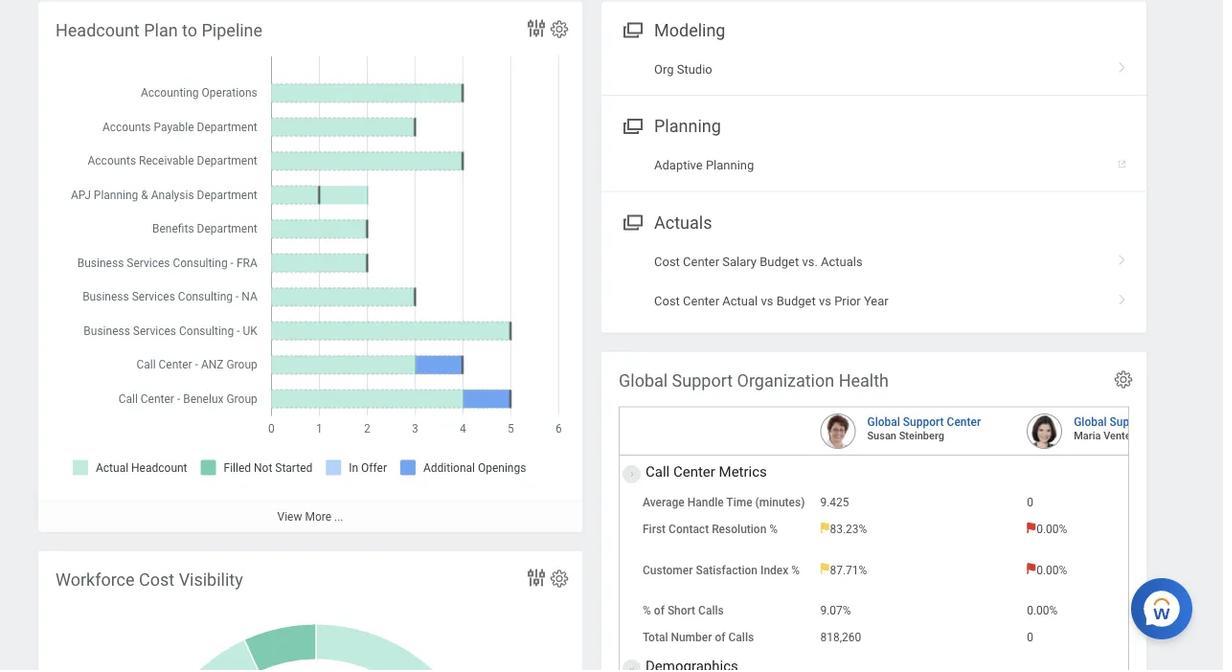 Task type: describe. For each thing, give the bounding box(es) containing it.
chevron right image for org studio
[[1111, 55, 1136, 74]]

support for center
[[904, 416, 945, 429]]

0 for 9.425
[[1028, 496, 1034, 509]]

ext link image
[[1116, 152, 1136, 171]]

configure global support organization health image
[[1114, 369, 1135, 391]]

metrics
[[719, 463, 767, 480]]

global support organization health
[[619, 371, 889, 391]]

resolution
[[712, 523, 767, 536]]

chevron right image for cost center salary budget vs. actuals
[[1111, 248, 1136, 267]]

total number of calls
[[643, 631, 754, 645]]

to
[[182, 20, 197, 40]]

average handle time (minutes)
[[643, 496, 805, 509]]

expand image
[[621, 471, 644, 483]]

susan steinberg
[[868, 430, 945, 442]]

adaptive
[[655, 158, 703, 173]]

handle
[[688, 496, 724, 509]]

org studio
[[655, 62, 713, 76]]

support for -
[[1110, 416, 1151, 429]]

list containing cost center salary budget vs. actuals
[[602, 242, 1147, 322]]

workforce cost visibility
[[56, 570, 243, 590]]

customer
[[643, 564, 693, 577]]

0.00% for 83.23%
[[1037, 523, 1068, 536]]

workforce
[[56, 570, 135, 590]]

headcount plan to pipeline element
[[38, 1, 583, 533]]

global for global support organization health
[[619, 371, 668, 391]]

view more ...
[[277, 510, 344, 524]]

call
[[646, 463, 670, 480]]

configure and view chart data image
[[525, 17, 548, 40]]

susan
[[868, 430, 897, 442]]

global support - africa & mid maria venter
[[1074, 416, 1224, 442]]

call center metrics
[[646, 463, 767, 480]]

headcount plan to pipeline
[[56, 20, 263, 40]]

menu group image for planning
[[619, 112, 645, 138]]

steinberg
[[900, 430, 945, 442]]

view more ... link
[[38, 501, 583, 533]]

% for customer satisfaction index %
[[792, 564, 800, 577]]

% of short calls
[[643, 604, 724, 618]]

studio
[[677, 62, 713, 76]]

org
[[655, 62, 674, 76]]

0 horizontal spatial actuals
[[655, 213, 712, 233]]

short
[[668, 604, 696, 618]]

customer satisfaction index %
[[643, 564, 800, 577]]

year
[[864, 294, 889, 309]]

view
[[277, 510, 302, 524]]

configure workforce cost visibility image
[[549, 569, 570, 590]]

center for salary
[[683, 255, 720, 269]]

center for actual
[[683, 294, 720, 309]]

total
[[643, 631, 668, 645]]

plan
[[144, 20, 178, 40]]

calls for % of short calls
[[699, 604, 724, 618]]

prior
[[835, 294, 861, 309]]

cost for cost center actual vs budget vs prior year
[[655, 294, 680, 309]]

menu group image
[[619, 16, 645, 42]]

2 vs from the left
[[819, 294, 832, 309]]

global support center link
[[868, 412, 982, 429]]

-
[[1154, 416, 1158, 429]]



Task type: vqa. For each thing, say whether or not it's contained in the screenshot.
Org Studio link
yes



Task type: locate. For each thing, give the bounding box(es) containing it.
0 vertical spatial budget
[[760, 255, 799, 269]]

salary
[[723, 255, 757, 269]]

center
[[683, 255, 720, 269], [683, 294, 720, 309], [947, 416, 982, 429], [674, 463, 716, 480]]

index
[[761, 564, 789, 577]]

vs left prior
[[819, 294, 832, 309]]

planning right adaptive
[[706, 158, 754, 173]]

maria
[[1074, 430, 1101, 442]]

cost left salary
[[655, 255, 680, 269]]

1 menu group image from the top
[[619, 112, 645, 138]]

0 vertical spatial 0.00%
[[1037, 523, 1068, 536]]

1 vertical spatial chevron right image
[[1111, 248, 1136, 267]]

1 horizontal spatial of
[[715, 631, 726, 645]]

adaptive planning
[[655, 158, 754, 173]]

global up call on the right bottom of the page
[[619, 371, 668, 391]]

org studio link
[[602, 49, 1147, 89]]

1 vertical spatial menu group image
[[619, 208, 645, 234]]

1 vertical spatial of
[[715, 631, 726, 645]]

0 vertical spatial chevron right image
[[1111, 55, 1136, 74]]

support for organization
[[672, 371, 733, 391]]

818,260
[[821, 631, 862, 645]]

support
[[672, 371, 733, 391], [904, 416, 945, 429], [1110, 416, 1151, 429]]

list
[[602, 242, 1147, 322]]

venter
[[1104, 430, 1135, 442]]

1 horizontal spatial support
[[904, 416, 945, 429]]

africa
[[1161, 416, 1192, 429]]

support left organization
[[672, 371, 733, 391]]

first contact resolution %
[[643, 523, 778, 536]]

global up maria
[[1074, 416, 1107, 429]]

1 horizontal spatial vs
[[819, 294, 832, 309]]

menu group image for actuals
[[619, 208, 645, 234]]

1 vertical spatial actuals
[[821, 255, 863, 269]]

collapse image
[[624, 658, 635, 671]]

health
[[839, 371, 889, 391]]

calls right number
[[729, 631, 754, 645]]

actuals right vs.
[[821, 255, 863, 269]]

...
[[334, 510, 344, 524]]

calls
[[699, 604, 724, 618], [729, 631, 754, 645]]

%
[[770, 523, 778, 536], [792, 564, 800, 577], [643, 604, 651, 618]]

1 vertical spatial 0.00%
[[1037, 564, 1068, 577]]

budget
[[760, 255, 799, 269], [777, 294, 816, 309]]

0 for 818,260
[[1028, 631, 1034, 645]]

2 chevron right image from the top
[[1111, 248, 1136, 267]]

2 vertical spatial %
[[643, 604, 651, 618]]

2 horizontal spatial global
[[1074, 416, 1107, 429]]

menu group image
[[619, 112, 645, 138], [619, 208, 645, 234]]

vs right actual
[[761, 294, 774, 309]]

modeling
[[655, 20, 726, 40]]

cost for cost center salary budget vs. actuals
[[655, 255, 680, 269]]

cost left visibility
[[139, 570, 175, 590]]

0
[[1028, 496, 1034, 509], [1028, 631, 1034, 645]]

actuals
[[655, 213, 712, 233], [821, 255, 863, 269]]

global support center
[[868, 416, 982, 429]]

of left short
[[654, 604, 665, 618]]

0 vertical spatial 0
[[1028, 496, 1034, 509]]

cost
[[655, 255, 680, 269], [655, 294, 680, 309], [139, 570, 175, 590]]

calls for total number of calls
[[729, 631, 754, 645]]

1 chevron right image from the top
[[1111, 55, 1136, 74]]

global support - africa & mid link
[[1074, 412, 1224, 429]]

global
[[619, 371, 668, 391], [868, 416, 901, 429], [1074, 416, 1107, 429]]

1 horizontal spatial global
[[868, 416, 901, 429]]

1 vertical spatial 0
[[1028, 631, 1034, 645]]

% for first contact resolution %
[[770, 523, 778, 536]]

&
[[1195, 416, 1202, 429]]

satisfaction
[[696, 564, 758, 577]]

0 vertical spatial %
[[770, 523, 778, 536]]

contact
[[669, 523, 709, 536]]

0.00%
[[1037, 523, 1068, 536], [1037, 564, 1068, 577], [1028, 604, 1058, 618]]

% down '(minutes)'
[[770, 523, 778, 536]]

0 horizontal spatial support
[[672, 371, 733, 391]]

cost left actual
[[655, 294, 680, 309]]

vs
[[761, 294, 774, 309], [819, 294, 832, 309]]

1 vertical spatial %
[[792, 564, 800, 577]]

average
[[643, 496, 685, 509]]

workforce cost visibility element
[[38, 552, 583, 671]]

83.23%
[[830, 523, 868, 536]]

chevron right image
[[1111, 55, 1136, 74], [1111, 248, 1136, 267]]

actuals down adaptive
[[655, 213, 712, 233]]

adaptive planning link
[[602, 146, 1147, 185]]

support up venter
[[1110, 416, 1151, 429]]

chevron right image
[[1111, 288, 1136, 307]]

% up total
[[643, 604, 651, 618]]

support up steinberg
[[904, 416, 945, 429]]

configure and view chart data image
[[525, 567, 548, 590]]

2 vertical spatial cost
[[139, 570, 175, 590]]

mid
[[1205, 416, 1224, 429]]

2 horizontal spatial %
[[792, 564, 800, 577]]

1 vertical spatial budget
[[777, 294, 816, 309]]

1 horizontal spatial calls
[[729, 631, 754, 645]]

cost center actual vs budget vs prior year link
[[602, 282, 1147, 322]]

actual
[[723, 294, 758, 309]]

9.07%
[[821, 604, 852, 618]]

chevron right image inside the org studio link
[[1111, 55, 1136, 74]]

1 vertical spatial calls
[[729, 631, 754, 645]]

headcount
[[56, 20, 140, 40]]

0 horizontal spatial of
[[654, 604, 665, 618]]

% right index
[[792, 564, 800, 577]]

chevron right image inside cost center salary budget vs. actuals link
[[1111, 248, 1136, 267]]

global for global support center
[[868, 416, 901, 429]]

more
[[305, 510, 332, 524]]

2 vertical spatial 0.00%
[[1028, 604, 1058, 618]]

planning up adaptive
[[655, 116, 721, 137]]

(minutes)
[[756, 496, 805, 509]]

1 vertical spatial cost
[[655, 294, 680, 309]]

of right number
[[715, 631, 726, 645]]

calls right short
[[699, 604, 724, 618]]

87.71%
[[830, 564, 868, 577]]

2 horizontal spatial support
[[1110, 416, 1151, 429]]

1 vertical spatial planning
[[706, 158, 754, 173]]

2 0 from the top
[[1028, 631, 1034, 645]]

budget left vs.
[[760, 255, 799, 269]]

of
[[654, 604, 665, 618], [715, 631, 726, 645]]

cost center salary budget vs. actuals
[[655, 255, 863, 269]]

number
[[671, 631, 712, 645]]

0 horizontal spatial calls
[[699, 604, 724, 618]]

global inside global support - africa & mid maria venter
[[1074, 416, 1107, 429]]

0 vertical spatial cost
[[655, 255, 680, 269]]

0 vertical spatial planning
[[655, 116, 721, 137]]

center for metrics
[[674, 463, 716, 480]]

vs.
[[803, 255, 818, 269]]

planning
[[655, 116, 721, 137], [706, 158, 754, 173]]

support inside global support - africa & mid maria venter
[[1110, 416, 1151, 429]]

1 0 from the top
[[1028, 496, 1034, 509]]

0 vertical spatial menu group image
[[619, 112, 645, 138]]

0 vertical spatial calls
[[699, 604, 724, 618]]

0 vertical spatial actuals
[[655, 213, 712, 233]]

1 horizontal spatial %
[[770, 523, 778, 536]]

2 menu group image from the top
[[619, 208, 645, 234]]

configure headcount plan to pipeline image
[[549, 19, 570, 40]]

9.425
[[821, 496, 850, 509]]

time
[[727, 496, 753, 509]]

1 horizontal spatial actuals
[[821, 255, 863, 269]]

cost center salary budget vs. actuals link
[[602, 242, 1147, 282]]

pipeline
[[202, 20, 263, 40]]

budget down vs.
[[777, 294, 816, 309]]

cost center actual vs budget vs prior year
[[655, 294, 889, 309]]

0 vertical spatial of
[[654, 604, 665, 618]]

global up susan
[[868, 416, 901, 429]]

global support organization health element
[[602, 352, 1224, 671]]

first
[[643, 523, 666, 536]]

0.00% for 87.71%
[[1037, 564, 1068, 577]]

visibility
[[179, 570, 243, 590]]

0 horizontal spatial global
[[619, 371, 668, 391]]

0 horizontal spatial vs
[[761, 294, 774, 309]]

0 horizontal spatial %
[[643, 604, 651, 618]]

organization
[[737, 371, 835, 391]]

1 vs from the left
[[761, 294, 774, 309]]



